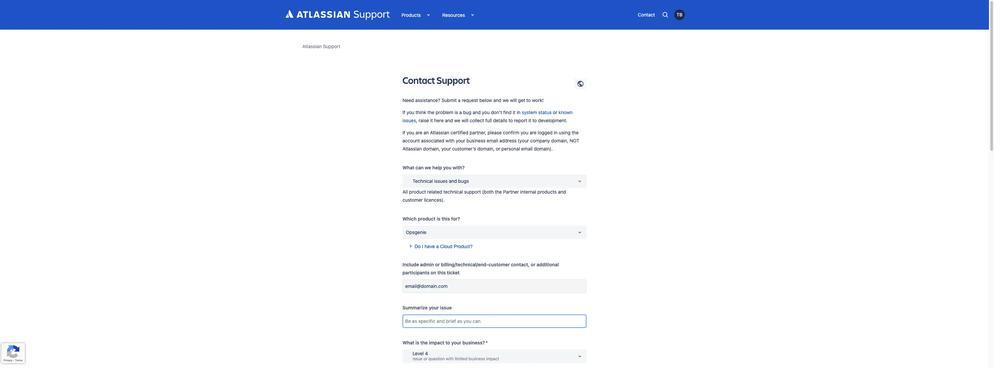 Task type: vqa. For each thing, say whether or not it's contained in the screenshot.
the Contact inside the Contact link
no



Task type: locate. For each thing, give the bounding box(es) containing it.
1 vertical spatial email
[[521, 146, 533, 152]]

domain,
[[551, 138, 568, 144], [423, 146, 440, 152], [477, 146, 495, 152]]

to
[[526, 97, 531, 103], [509, 118, 513, 123], [533, 118, 537, 123], [446, 340, 450, 346]]

business down partner,
[[467, 138, 486, 144]]

to right get
[[526, 97, 531, 103]]

level 4 issue or question with limited business impact
[[413, 351, 499, 362]]

email down (your
[[521, 146, 533, 152]]

*
[[486, 340, 488, 346]]

0 vertical spatial what
[[403, 165, 414, 171]]

will down bug
[[462, 118, 469, 123]]

issues down think
[[403, 118, 416, 123]]

what left can
[[403, 165, 414, 171]]

0 vertical spatial impact
[[429, 340, 444, 346]]

1 vertical spatial impact
[[486, 357, 499, 362]]

you
[[407, 110, 414, 115], [482, 110, 490, 115], [407, 130, 414, 136], [521, 130, 528, 136], [443, 165, 451, 171]]

product for which
[[418, 216, 436, 222]]

domain, down associated at top
[[423, 146, 440, 152]]

it down system
[[529, 118, 531, 123]]

1 vertical spatial will
[[462, 118, 469, 123]]

is left for?
[[437, 216, 440, 222]]

2 horizontal spatial we
[[503, 97, 509, 103]]

business?
[[463, 340, 485, 346]]

include admin or billing/technical/end-customer contact, or additional participants on this ticket
[[403, 262, 559, 276]]

with?
[[453, 165, 465, 171]]

a inside button
[[436, 244, 439, 249]]

1 vertical spatial a
[[459, 110, 462, 115]]

email down please
[[487, 138, 498, 144]]

issues up related
[[434, 178, 448, 184]]

contact inside 'contact' link
[[638, 12, 655, 18]]

customer inside all product related technical support (both the partner internal products and customer licences).
[[403, 197, 423, 203]]

development.
[[538, 118, 567, 123]]

2 vertical spatial a
[[436, 244, 439, 249]]

0 vertical spatial will
[[510, 97, 517, 103]]

what up "level"
[[403, 340, 414, 346]]

1 vertical spatial if
[[403, 130, 405, 136]]

a right submit
[[458, 97, 461, 103]]

certified
[[451, 130, 468, 136]]

contact left search page icon
[[638, 12, 655, 18]]

0 horizontal spatial will
[[462, 118, 469, 123]]

customer
[[403, 197, 423, 203], [489, 262, 510, 268]]

are up company
[[530, 130, 537, 136]]

your up level 4 issue or question with limited business impact at the bottom of page
[[451, 340, 461, 346]]

you left think
[[407, 110, 414, 115]]

1 horizontal spatial it
[[513, 110, 516, 115]]

contact
[[638, 12, 655, 18], [403, 74, 435, 87]]

0 vertical spatial business
[[467, 138, 486, 144]]

it left here
[[430, 118, 433, 123]]

0 horizontal spatial customer
[[403, 197, 423, 203]]

or left personal
[[496, 146, 500, 152]]

2 vertical spatial is
[[416, 340, 419, 346]]

,
[[416, 118, 417, 123]]

0 vertical spatial in
[[517, 110, 521, 115]]

a
[[458, 97, 461, 103], [459, 110, 462, 115], [436, 244, 439, 249]]

do i have a cloud product? button
[[403, 236, 477, 254]]

2 horizontal spatial it
[[529, 118, 531, 123]]

we up find
[[503, 97, 509, 103]]

it right find
[[513, 110, 516, 115]]

0 vertical spatial if
[[403, 110, 405, 115]]

which
[[403, 216, 417, 222]]

it for , raise it here and we will collect full details to report it to development.
[[529, 118, 531, 123]]

summarize
[[403, 305, 428, 311]]

the up not
[[572, 130, 579, 136]]

0 vertical spatial we
[[503, 97, 509, 103]]

1 vertical spatial in
[[554, 130, 558, 136]]

0 vertical spatial open image
[[576, 177, 584, 185]]

it
[[513, 110, 516, 115], [430, 118, 433, 123], [529, 118, 531, 123]]

raise
[[419, 118, 429, 123]]

2 if from the top
[[403, 130, 405, 136]]

1 horizontal spatial in
[[554, 130, 558, 136]]

technical
[[443, 189, 463, 195]]

1 horizontal spatial impact
[[486, 357, 499, 362]]

2 horizontal spatial is
[[455, 110, 458, 115]]

bug
[[463, 110, 471, 115]]

what for what can we help you with?
[[403, 165, 414, 171]]

associated
[[421, 138, 444, 144]]

a left bug
[[459, 110, 462, 115]]

1 vertical spatial this
[[437, 270, 446, 276]]

0 horizontal spatial issues
[[403, 118, 416, 123]]

0 horizontal spatial atlassian
[[302, 43, 322, 49]]

support down 'atlassian logo'
[[323, 43, 340, 49]]

Include admin or billing/technical/end-customer contact, or additional participants on this ticket text field
[[403, 280, 587, 293]]

to down system status link
[[533, 118, 537, 123]]

or up 'development.'
[[553, 110, 557, 115]]

problem
[[436, 110, 453, 115]]

find
[[503, 110, 512, 115]]

issues for technical issues and bugs
[[434, 178, 448, 184]]

what
[[403, 165, 414, 171], [403, 340, 414, 346]]

1 vertical spatial open image
[[576, 353, 584, 361]]

1 vertical spatial what
[[403, 340, 414, 346]]

you right 'help'
[[443, 165, 451, 171]]

contact support
[[403, 74, 470, 87]]

additional
[[537, 262, 559, 268]]

0 horizontal spatial we
[[425, 165, 431, 171]]

we up certified
[[454, 118, 460, 123]]

0 horizontal spatial support
[[323, 43, 340, 49]]

0 horizontal spatial domain,
[[423, 146, 440, 152]]

2 vertical spatial we
[[425, 165, 431, 171]]

if down need
[[403, 110, 405, 115]]

if inside if you are an atlassian certified partner, please confirm you are logged in using the account associated with your business email address (your company domain, not atlassian domain, your customer's domain, or personal email domain).
[[403, 130, 405, 136]]

customer down all
[[403, 197, 423, 203]]

this right on
[[437, 270, 446, 276]]

0 vertical spatial email
[[487, 138, 498, 144]]

and down problem
[[445, 118, 453, 123]]

on
[[431, 270, 436, 276]]

impact
[[429, 340, 444, 346], [486, 357, 499, 362]]

issues for known issues
[[403, 118, 416, 123]]

0 vertical spatial with
[[446, 138, 455, 144]]

2 horizontal spatial atlassian
[[430, 130, 449, 136]]

what is the impact to your business? *
[[403, 340, 488, 346]]

1 vertical spatial with
[[446, 357, 454, 362]]

you up full on the left top of the page
[[482, 110, 490, 115]]

0 horizontal spatial are
[[416, 130, 422, 136]]

2 are from the left
[[530, 130, 537, 136]]

Summarize your issue text field
[[403, 315, 587, 328]]

or right issue
[[424, 357, 427, 362]]

contact up assistance?
[[403, 74, 435, 87]]

2 what from the top
[[403, 340, 414, 346]]

, raise it here and we will collect full details to report it to development.
[[416, 118, 567, 123]]

if up account
[[403, 130, 405, 136]]

help
[[432, 165, 442, 171]]

domain, down using
[[551, 138, 568, 144]]

will
[[510, 97, 517, 103], [462, 118, 469, 123]]

domain, down partner,
[[477, 146, 495, 152]]

support up submit
[[437, 74, 470, 87]]

1 vertical spatial contact
[[403, 74, 435, 87]]

1 vertical spatial issues
[[434, 178, 448, 184]]

0 vertical spatial support
[[323, 43, 340, 49]]

0 horizontal spatial in
[[517, 110, 521, 115]]

known issues
[[403, 110, 573, 123]]

products image
[[421, 11, 429, 19]]

search page image
[[662, 11, 669, 19]]

the right (both
[[495, 189, 502, 195]]

product
[[409, 189, 426, 195], [418, 216, 436, 222]]

not
[[570, 138, 579, 144]]

1 vertical spatial support
[[437, 74, 470, 87]]

1 horizontal spatial are
[[530, 130, 537, 136]]

1 horizontal spatial will
[[510, 97, 517, 103]]

it for if you think the problem is a bug and you don't find it in system status or
[[513, 110, 516, 115]]

with left limited in the bottom left of the page
[[446, 357, 454, 362]]

address
[[499, 138, 517, 144]]

can
[[416, 165, 424, 171]]

1 horizontal spatial issues
[[434, 178, 448, 184]]

we
[[503, 97, 509, 103], [454, 118, 460, 123], [425, 165, 431, 171]]

you up (your
[[521, 130, 528, 136]]

0 vertical spatial this
[[442, 216, 450, 222]]

internal
[[520, 189, 536, 195]]

1 horizontal spatial is
[[437, 216, 440, 222]]

need
[[403, 97, 414, 103]]

with inside level 4 issue or question with limited business impact
[[446, 357, 454, 362]]

bugs
[[458, 178, 469, 184]]

with down certified
[[446, 138, 455, 144]]

1 vertical spatial product
[[418, 216, 436, 222]]

2 vertical spatial atlassian
[[403, 146, 422, 152]]

is up "level"
[[416, 340, 419, 346]]

in up report
[[517, 110, 521, 115]]

1 horizontal spatial contact
[[638, 12, 655, 18]]

confirm
[[503, 130, 519, 136]]

business inside level 4 issue or question with limited business impact
[[469, 357, 485, 362]]

will left get
[[510, 97, 517, 103]]

product down technical at the left of the page
[[409, 189, 426, 195]]

product inside all product related technical support (both the partner internal products and customer licences).
[[409, 189, 426, 195]]

the
[[427, 110, 434, 115], [572, 130, 579, 136], [495, 189, 502, 195], [420, 340, 428, 346]]

1 vertical spatial business
[[469, 357, 485, 362]]

impact down "*"
[[486, 357, 499, 362]]

limited
[[455, 357, 467, 362]]

0 vertical spatial issues
[[403, 118, 416, 123]]

issues inside known issues
[[403, 118, 416, 123]]

1 horizontal spatial domain,
[[477, 146, 495, 152]]

all
[[403, 189, 408, 195]]

1 horizontal spatial support
[[437, 74, 470, 87]]

business inside if you are an atlassian certified partner, please confirm you are logged in using the account associated with your business email address (your company domain, not atlassian domain, your customer's domain, or personal email domain).
[[467, 138, 486, 144]]

your down associated at top
[[441, 146, 451, 152]]

0 horizontal spatial contact
[[403, 74, 435, 87]]

a right the have
[[436, 244, 439, 249]]

are
[[416, 130, 422, 136], [530, 130, 537, 136]]

0 horizontal spatial email
[[487, 138, 498, 144]]

atlassian support
[[302, 43, 340, 49]]

your
[[456, 138, 465, 144], [441, 146, 451, 152], [429, 305, 439, 311], [451, 340, 461, 346]]

1 vertical spatial atlassian
[[430, 130, 449, 136]]

1 horizontal spatial customer
[[489, 262, 510, 268]]

if
[[403, 110, 405, 115], [403, 130, 405, 136]]

product right 'which'
[[418, 216, 436, 222]]

0 vertical spatial a
[[458, 97, 461, 103]]

0 vertical spatial contact
[[638, 12, 655, 18]]

and right the products
[[558, 189, 566, 195]]

your down certified
[[456, 138, 465, 144]]

customer left contact,
[[489, 262, 510, 268]]

partner,
[[470, 130, 486, 136]]

is left bug
[[455, 110, 458, 115]]

2 open image from the top
[[576, 353, 584, 361]]

1 vertical spatial customer
[[489, 262, 510, 268]]

this left for?
[[442, 216, 450, 222]]

1 vertical spatial is
[[437, 216, 440, 222]]

in left using
[[554, 130, 558, 136]]

1 vertical spatial we
[[454, 118, 460, 123]]

are left an
[[416, 130, 422, 136]]

open image
[[576, 229, 584, 237]]

submit
[[442, 97, 457, 103]]

1 if from the top
[[403, 110, 405, 115]]

0 horizontal spatial is
[[416, 340, 419, 346]]

with
[[446, 138, 455, 144], [446, 357, 454, 362]]

we right can
[[425, 165, 431, 171]]

1 what from the top
[[403, 165, 414, 171]]

which product is this for?
[[403, 216, 460, 222]]

0 vertical spatial is
[[455, 110, 458, 115]]

0 vertical spatial product
[[409, 189, 426, 195]]

or
[[553, 110, 557, 115], [496, 146, 500, 152], [435, 262, 440, 268], [531, 262, 535, 268], [424, 357, 427, 362]]

1 horizontal spatial email
[[521, 146, 533, 152]]

business right limited in the bottom left of the page
[[469, 357, 485, 362]]

and
[[493, 97, 501, 103], [473, 110, 481, 115], [445, 118, 453, 123], [449, 178, 457, 184], [558, 189, 566, 195]]

impact up question
[[429, 340, 444, 346]]

open image
[[576, 177, 584, 185], [576, 353, 584, 361]]

0 vertical spatial customer
[[403, 197, 423, 203]]



Task type: describe. For each thing, give the bounding box(es) containing it.
domain).
[[534, 146, 553, 152]]

or inside if you are an atlassian certified partner, please confirm you are logged in using the account associated with your business email address (your company domain, not atlassian domain, your customer's domain, or personal email domain).
[[496, 146, 500, 152]]

collect
[[470, 118, 484, 123]]

related
[[427, 189, 442, 195]]

and right below
[[493, 97, 501, 103]]

a for request
[[458, 97, 461, 103]]

0 vertical spatial atlassian
[[302, 43, 322, 49]]

have
[[425, 244, 435, 249]]

ticket
[[447, 270, 460, 276]]

account avatar image
[[674, 9, 685, 20]]

your left issue
[[429, 305, 439, 311]]

4
[[425, 351, 428, 357]]

products
[[401, 12, 421, 18]]

status
[[538, 110, 552, 115]]

question
[[429, 357, 445, 362]]

need assistance? submit a request below and we will get to work!
[[403, 97, 544, 103]]

partner
[[503, 189, 519, 195]]

below
[[479, 97, 492, 103]]

technical
[[413, 178, 433, 184]]

this inside include admin or billing/technical/end-customer contact, or additional participants on this ticket
[[437, 270, 446, 276]]

the up 4
[[420, 340, 428, 346]]

please
[[488, 130, 502, 136]]

1 horizontal spatial atlassian
[[403, 146, 422, 152]]

the right think
[[427, 110, 434, 115]]

level
[[413, 351, 424, 357]]

account
[[403, 138, 420, 144]]

issue
[[413, 357, 422, 362]]

atlassian logo image
[[286, 10, 390, 20]]

what for what is the impact to your business? *
[[403, 340, 414, 346]]

1 horizontal spatial we
[[454, 118, 460, 123]]

opsgenie
[[406, 230, 426, 235]]

cloud
[[440, 244, 452, 249]]

you up account
[[407, 130, 414, 136]]

if for if you think the problem is a bug and you don't find it in system status or
[[403, 110, 405, 115]]

product for all
[[409, 189, 426, 195]]

support for contact support
[[437, 74, 470, 87]]

include
[[403, 262, 419, 268]]

customer's
[[452, 146, 476, 152]]

support for atlassian support
[[323, 43, 340, 49]]

assistance?
[[415, 97, 440, 103]]

details
[[493, 118, 507, 123]]

or right contact,
[[531, 262, 535, 268]]

full
[[485, 118, 492, 123]]

get
[[518, 97, 525, 103]]

1 open image from the top
[[576, 177, 584, 185]]

to down find
[[509, 118, 513, 123]]

summarize your issue
[[403, 305, 452, 311]]

or up on
[[435, 262, 440, 268]]

system
[[522, 110, 537, 115]]

and inside all product related technical support (both the partner internal products and customer licences).
[[558, 189, 566, 195]]

known issues link
[[403, 110, 573, 123]]

resources dropdown image
[[465, 11, 473, 19]]

with inside if you are an atlassian certified partner, please confirm you are logged in using the account associated with your business email address (your company domain, not atlassian domain, your customer's domain, or personal email domain).
[[446, 138, 455, 144]]

all product related technical support (both the partner internal products and customer licences).
[[403, 189, 566, 203]]

(your
[[518, 138, 529, 144]]

i
[[422, 244, 423, 249]]

0 horizontal spatial impact
[[429, 340, 444, 346]]

don't
[[491, 110, 502, 115]]

if for if you are an atlassian certified partner, please confirm you are logged in using the account associated with your business email address (your company domain, not atlassian domain, your customer's domain, or personal email domain).
[[403, 130, 405, 136]]

and up collect
[[473, 110, 481, 115]]

think
[[416, 110, 426, 115]]

work!
[[532, 97, 544, 103]]

support
[[464, 189, 481, 195]]

report
[[514, 118, 527, 123]]

contact,
[[511, 262, 530, 268]]

logged
[[538, 130, 553, 136]]

customer inside include admin or billing/technical/end-customer contact, or additional participants on this ticket
[[489, 262, 510, 268]]

billing/technical/end-
[[441, 262, 489, 268]]

impact inside level 4 issue or question with limited business impact
[[486, 357, 499, 362]]

here
[[434, 118, 444, 123]]

or inside level 4 issue or question with limited business impact
[[424, 357, 427, 362]]

personal
[[502, 146, 520, 152]]

licences).
[[424, 197, 445, 203]]

to up level 4 issue or question with limited business impact at the bottom of page
[[446, 340, 450, 346]]

resources button
[[437, 10, 478, 20]]

contact link
[[635, 10, 658, 20]]

atlassian support link
[[302, 42, 340, 51]]

admin
[[420, 262, 434, 268]]

what can we help you with?
[[403, 165, 465, 171]]

do
[[415, 244, 421, 249]]

the inside if you are an atlassian certified partner, please confirm you are logged in using the account associated with your business email address (your company domain, not atlassian domain, your customer's domain, or personal email domain).
[[572, 130, 579, 136]]

technical issues and bugs
[[413, 178, 469, 184]]

do i have a cloud product?
[[415, 244, 473, 249]]

contact for contact support
[[403, 74, 435, 87]]

participants
[[403, 270, 429, 276]]

known
[[559, 110, 573, 115]]

contact for contact
[[638, 12, 655, 18]]

0 horizontal spatial it
[[430, 118, 433, 123]]

if you are an atlassian certified partner, please confirm you are logged in using the account associated with your business email address (your company domain, not atlassian domain, your customer's domain, or personal email domain).
[[403, 130, 579, 152]]

resources
[[442, 12, 465, 18]]

(both
[[482, 189, 494, 195]]

issue
[[440, 305, 452, 311]]

products
[[538, 189, 557, 195]]

the inside all product related technical support (both the partner internal products and customer licences).
[[495, 189, 502, 195]]

a for cloud
[[436, 244, 439, 249]]

2 horizontal spatial domain,
[[551, 138, 568, 144]]

an
[[424, 130, 429, 136]]

for?
[[451, 216, 460, 222]]

if you think the problem is a bug and you don't find it in system status or
[[403, 110, 559, 115]]

request
[[462, 97, 478, 103]]

in inside if you are an atlassian certified partner, please confirm you are logged in using the account associated with your business email address (your company domain, not atlassian domain, your customer's domain, or personal email domain).
[[554, 130, 558, 136]]

product?
[[454, 244, 473, 249]]

using
[[559, 130, 571, 136]]

1 are from the left
[[416, 130, 422, 136]]

system status link
[[522, 110, 552, 115]]

products button
[[396, 10, 434, 20]]

company
[[530, 138, 550, 144]]

and left bugs
[[449, 178, 457, 184]]



